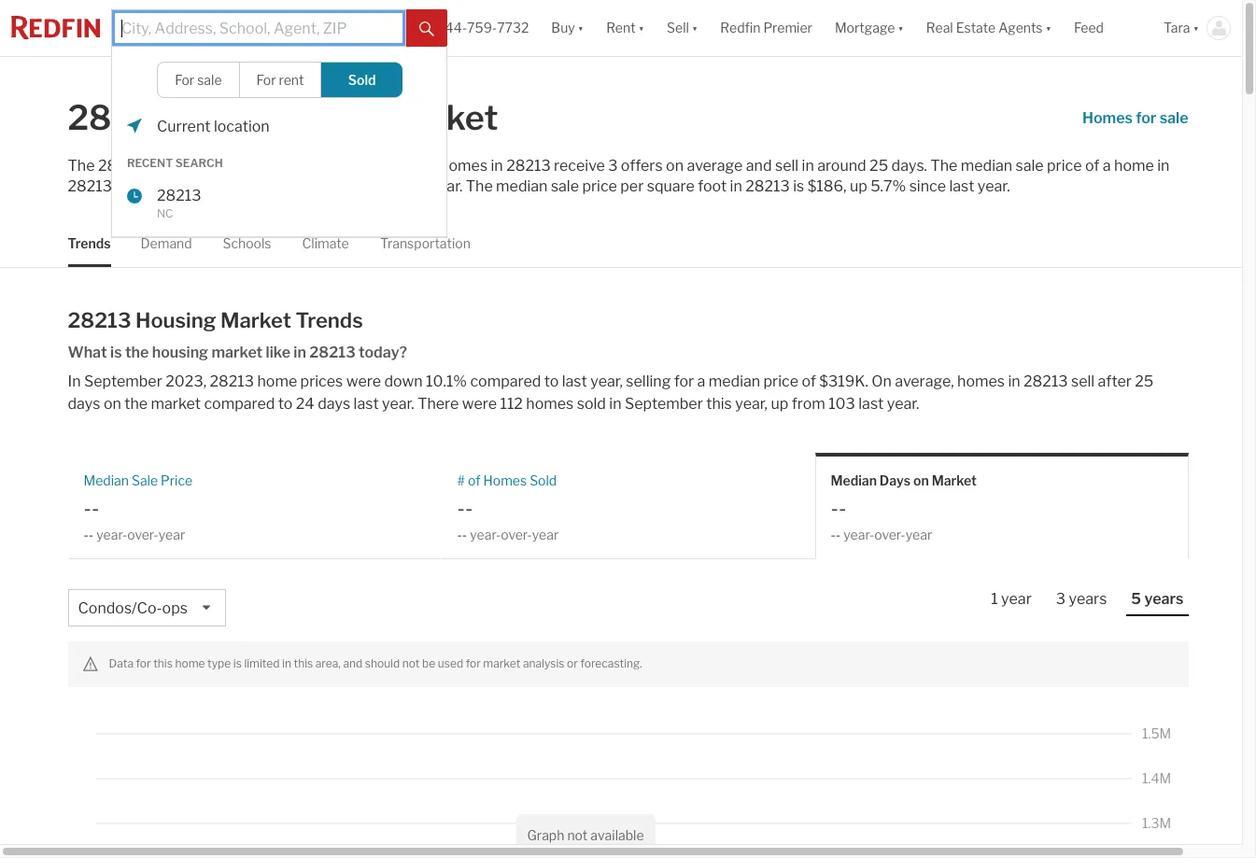 Task type: vqa. For each thing, say whether or not it's contained in the screenshot.
Estate
yes



Task type: describe. For each thing, give the bounding box(es) containing it.
28213 left receive
[[506, 157, 551, 175]]

over- for # of homes sold -- -- year-over-year
[[501, 527, 532, 543]]

for inside the in september 2023, 28213 home prices were down 10.1% compared to last year, selling for a median price of $319k. on average, homes in 28213 sell after 25 days on the market compared to 24 days last year. there were 112 homes sold in september this year, up from 103 last year.
[[674, 373, 694, 391]]

0 horizontal spatial median
[[496, 177, 548, 195]]

5
[[1132, 590, 1142, 608]]

feed button
[[1063, 0, 1153, 56]]

1 since from the left
[[362, 177, 399, 195]]

be
[[422, 657, 436, 671]]

around
[[818, 157, 867, 175]]

real estate agents ▾
[[927, 20, 1052, 36]]

1 the from the top
[[125, 344, 149, 362]]

average
[[687, 157, 743, 175]]

0 vertical spatial homes
[[1083, 109, 1133, 127]]

rent
[[279, 72, 304, 88]]

year inside median sale price -- -- year-over-year
[[159, 527, 185, 543]]

climate
[[302, 235, 349, 251]]

a inside the 28213 housing market is somewhat competitive. homes in 28213 receive 3 offers on average and sell in around 25 days. the median sale price of a home in 28213 was $319k last month, down 10.1% since last year. the median sale price per square foot in 28213 is $186, up 5.7% since last year.
[[1103, 157, 1111, 175]]

in right limited
[[282, 657, 291, 671]]

per
[[621, 177, 644, 195]]

28213 left after
[[1024, 373, 1068, 391]]

market for median days on market -- -- year-over-year
[[932, 473, 977, 489]]

median sale price -- -- year-over-year
[[84, 473, 193, 543]]

5 years
[[1132, 590, 1184, 608]]

0 vertical spatial compared
[[470, 373, 541, 391]]

redfin premier button
[[709, 0, 824, 56]]

home inside the 28213 housing market is somewhat competitive. homes in 28213 receive 3 offers on average and sell in around 25 days. the median sale price of a home in 28213 was $319k last month, down 10.1% since last year. the median sale price per square foot in 28213 is $186, up 5.7% since last year.
[[1114, 157, 1154, 175]]

median days on market -- -- year-over-year
[[831, 473, 977, 543]]

0 vertical spatial were
[[346, 373, 381, 391]]

in right 'sold'
[[609, 395, 622, 413]]

used
[[438, 657, 463, 671]]

buy
[[551, 20, 575, 36]]

25 inside the in september 2023, 28213 home prices were down 10.1% compared to last year, selling for a median price of $319k. on average, homes in 28213 sell after 25 days on the market compared to 24 days last year. there were 112 homes sold in september this year, up from 103 last year.
[[1135, 373, 1154, 391]]

1 vertical spatial not
[[567, 827, 588, 843]]

28213, nc housing market
[[68, 97, 498, 138]]

sell ▾ button
[[656, 0, 709, 56]]

103
[[829, 395, 856, 413]]

search
[[175, 156, 223, 170]]

graph
[[527, 827, 565, 843]]

redfin
[[721, 20, 761, 36]]

tara
[[1164, 20, 1191, 36]]

housing inside the 28213 housing market is somewhat competitive. homes in 28213 receive 3 offers on average and sell in around 25 days. the median sale price of a home in 28213 was $319k last month, down 10.1% since last year. the median sale price per square foot in 28213 is $186, up 5.7% since last year.
[[146, 157, 201, 175]]

112
[[500, 395, 523, 413]]

homes inside the 28213 housing market is somewhat competitive. homes in 28213 receive 3 offers on average and sell in around 25 days. the median sale price of a home in 28213 was $319k last month, down 10.1% since last year. the median sale price per square foot in 28213 is $186, up 5.7% since last year.
[[438, 157, 488, 175]]

28213 up prices at the top of page
[[309, 344, 356, 362]]

in left receive
[[491, 157, 503, 175]]

down inside the 28213 housing market is somewhat competitive. homes in 28213 receive 3 offers on average and sell in around 25 days. the median sale price of a home in 28213 was $319k last month, down 10.1% since last year. the median sale price per square foot in 28213 is $186, up 5.7% since last year.
[[276, 177, 314, 195]]

1 horizontal spatial this
[[294, 657, 313, 671]]

$319k.
[[820, 373, 869, 391]]

3 years
[[1056, 590, 1107, 608]]

1 horizontal spatial year,
[[735, 395, 768, 413]]

redfin premier
[[721, 20, 813, 36]]

climate link
[[302, 220, 349, 267]]

0 horizontal spatial this
[[153, 657, 173, 671]]

today?
[[359, 344, 407, 362]]

square
[[647, 177, 695, 195]]

trends link
[[68, 220, 111, 267]]

tara ▾
[[1164, 20, 1199, 36]]

sold
[[577, 395, 606, 413]]

offers
[[621, 157, 663, 175]]

0 vertical spatial trends
[[68, 235, 111, 251]]

condos/co-ops
[[78, 600, 188, 617]]

$186,
[[808, 177, 847, 195]]

market down the 28213 housing market trends
[[212, 344, 263, 362]]

last down today?
[[354, 395, 379, 413]]

average,
[[895, 373, 954, 391]]

schools link
[[223, 220, 271, 267]]

rent
[[606, 20, 636, 36]]

28213 right foot at the top of page
[[746, 177, 790, 195]]

10.1% inside the 28213 housing market is somewhat competitive. homes in 28213 receive 3 offers on average and sell in around 25 days. the median sale price of a home in 28213 was $319k last month, down 10.1% since last year. the median sale price per square foot in 28213 is $186, up 5.7% since last year.
[[318, 177, 359, 195]]

last up 'sold'
[[562, 373, 587, 391]]

1 vertical spatial compared
[[204, 395, 275, 413]]

year inside 'button'
[[1002, 590, 1032, 608]]

available
[[591, 827, 644, 843]]

28213 down what is the housing market like in 28213 today?
[[210, 373, 254, 391]]

1-
[[425, 20, 437, 36]]

rent ▾
[[606, 20, 645, 36]]

what
[[68, 344, 107, 362]]

market inside the 28213 housing market is somewhat competitive. homes in 28213 receive 3 offers on average and sell in around 25 days. the median sale price of a home in 28213 was $319k last month, down 10.1% since last year. the median sale price per square foot in 28213 is $186, up 5.7% since last year.
[[204, 157, 254, 175]]

in right foot at the top of page
[[730, 177, 742, 195]]

28213 housing market trends
[[68, 309, 363, 333]]

a inside the in september 2023, 28213 home prices were down 10.1% compared to last year, selling for a median price of $319k. on average, homes in 28213 sell after 25 days on the market compared to 24 days last year. there were 112 homes sold in september this year, up from 103 last year.
[[697, 373, 706, 391]]

year inside # of homes sold -- -- year-over-year
[[532, 527, 559, 543]]

is right type
[[233, 657, 242, 671]]

recent
[[127, 156, 173, 170]]

0 vertical spatial median
[[961, 157, 1013, 175]]

0 horizontal spatial homes
[[526, 395, 574, 413]]

0 vertical spatial housing
[[243, 97, 375, 138]]

premier
[[764, 20, 813, 36]]

market left analysis
[[483, 657, 521, 671]]

1-844-759-7732 link
[[425, 20, 529, 36]]

in right average,
[[1008, 373, 1021, 391]]

3 years button
[[1052, 589, 1112, 615]]

0 vertical spatial not
[[402, 657, 420, 671]]

estate
[[956, 20, 996, 36]]

transportation link
[[380, 220, 471, 267]]

0 horizontal spatial year,
[[591, 373, 623, 391]]

nc for 28213,
[[187, 97, 236, 138]]

area,
[[316, 657, 341, 671]]

transportation
[[380, 235, 471, 251]]

sold inside # of homes sold -- -- year-over-year
[[530, 473, 557, 489]]

0 horizontal spatial september
[[84, 373, 162, 391]]

0 horizontal spatial housing
[[135, 309, 216, 333]]

was
[[115, 177, 143, 195]]

condos/co-
[[78, 600, 162, 617]]

the inside the in september 2023, 28213 home prices were down 10.1% compared to last year, selling for a median price of $319k. on average, homes in 28213 sell after 25 days on the market compared to 24 days last year. there were 112 homes sold in september this year, up from 103 last year.
[[125, 395, 148, 413]]

agents
[[999, 20, 1043, 36]]

is up "month,"
[[257, 157, 268, 175]]

844-
[[436, 20, 467, 36]]

in right 'like'
[[294, 344, 306, 362]]

for sale
[[175, 72, 222, 88]]

1 vertical spatial trends
[[296, 309, 363, 333]]

▾ for mortgage ▾
[[898, 20, 904, 36]]

year inside median days on market -- -- year-over-year
[[906, 527, 933, 543]]

the 28213 housing market is somewhat competitive. homes in 28213 receive 3 offers on average and sell in around 25 days. the median sale price of a home in 28213 was $319k last month, down 10.1% since last year. the median sale price per square foot in 28213 is $186, up 5.7% since last year.
[[68, 157, 1170, 195]]

1 vertical spatial were
[[462, 395, 497, 413]]

28213 link
[[157, 186, 390, 205]]

28213 nc
[[157, 186, 201, 220]]

selling
[[626, 373, 671, 391]]

759-
[[467, 20, 497, 36]]

sell ▾
[[667, 20, 698, 36]]

year- inside median sale price -- -- year-over-year
[[96, 527, 127, 543]]

buy ▾ button
[[551, 0, 584, 56]]

5 years button
[[1127, 589, 1189, 617]]

home inside the in september 2023, 28213 home prices were down 10.1% compared to last year, selling for a median price of $319k. on average, homes in 28213 sell after 25 days on the market compared to 24 days last year. there were 112 homes sold in september this year, up from 103 last year.
[[257, 373, 297, 391]]

last right 5.7%
[[949, 177, 975, 195]]

days
[[880, 473, 911, 489]]

1 vertical spatial september
[[625, 395, 703, 413]]

years for 3 years
[[1069, 590, 1107, 608]]

real estate agents ▾ link
[[927, 0, 1052, 56]]

mortgage ▾ button
[[835, 0, 904, 56]]

homes inside # of homes sold -- -- year-over-year
[[483, 473, 527, 489]]

sell ▾ button
[[667, 0, 698, 56]]

after
[[1098, 373, 1132, 391]]

24
[[296, 395, 315, 413]]

1 vertical spatial and
[[343, 657, 363, 671]]

homes for sale
[[1083, 109, 1189, 127]]



Task type: locate. For each thing, give the bounding box(es) containing it.
home down homes for sale link
[[1114, 157, 1154, 175]]

1 vertical spatial on
[[104, 395, 121, 413]]

1 horizontal spatial days
[[318, 395, 350, 413]]

25 inside the 28213 housing market is somewhat competitive. homes in 28213 receive 3 offers on average and sell in around 25 days. the median sale price of a home in 28213 was $319k last month, down 10.1% since last year. the median sale price per square foot in 28213 is $186, up 5.7% since last year.
[[870, 157, 889, 175]]

up inside the 28213 housing market is somewhat competitive. homes in 28213 receive 3 offers on average and sell in around 25 days. the median sale price of a home in 28213 was $319k last month, down 10.1% since last year. the median sale price per square foot in 28213 is $186, up 5.7% since last year.
[[850, 177, 868, 195]]

median left sale
[[84, 473, 129, 489]]

0 vertical spatial housing
[[146, 157, 201, 175]]

1 horizontal spatial over-
[[501, 527, 532, 543]]

sell inside the in september 2023, 28213 home prices were down 10.1% compared to last year, selling for a median price of $319k. on average, homes in 28213 sell after 25 days on the market compared to 24 days last year. there were 112 homes sold in september this year, up from 103 last year.
[[1072, 373, 1095, 391]]

housing up $319k
[[146, 157, 201, 175]]

days down in
[[68, 395, 100, 413]]

▾ right buy
[[578, 20, 584, 36]]

median for market
[[831, 473, 877, 489]]

1-844-759-7732
[[425, 20, 529, 36]]

City, Address, School, Agent, ZIP search field
[[111, 9, 406, 47]]

for left "rent"
[[256, 72, 276, 88]]

▾ for sell ▾
[[692, 20, 698, 36]]

mortgage ▾ button
[[824, 0, 915, 56]]

3 over- from the left
[[875, 527, 906, 543]]

0 horizontal spatial of
[[468, 473, 481, 489]]

up down "around"
[[850, 177, 868, 195]]

and
[[746, 157, 772, 175], [343, 657, 363, 671]]

market
[[382, 97, 498, 138], [220, 309, 291, 333], [932, 473, 977, 489]]

3 left offers
[[608, 157, 618, 175]]

2 horizontal spatial this
[[706, 395, 732, 413]]

25 right after
[[1135, 373, 1154, 391]]

0 vertical spatial and
[[746, 157, 772, 175]]

were left 112
[[462, 395, 497, 413]]

in up $186,
[[802, 157, 814, 175]]

year- for median days on market -- -- year-over-year
[[844, 527, 875, 543]]

year- inside # of homes sold -- -- year-over-year
[[470, 527, 501, 543]]

market up what is the housing market like in 28213 today?
[[220, 309, 291, 333]]

sell left "around"
[[775, 157, 799, 175]]

this
[[706, 395, 732, 413], [153, 657, 173, 671], [294, 657, 313, 671]]

28213 down recent search
[[157, 186, 201, 204]]

housing up 2023,
[[135, 309, 216, 333]]

0 vertical spatial sold
[[348, 72, 376, 88]]

last down search
[[195, 177, 221, 195]]

2 over- from the left
[[501, 527, 532, 543]]

0 horizontal spatial down
[[276, 177, 314, 195]]

housing up 2023,
[[152, 344, 208, 362]]

0 vertical spatial nc
[[187, 97, 236, 138]]

1 vertical spatial sell
[[1072, 373, 1095, 391]]

for up current
[[175, 72, 194, 88]]

1 year- from the left
[[96, 527, 127, 543]]

2 vertical spatial of
[[468, 473, 481, 489]]

nc for 28213
[[157, 206, 173, 220]]

2 vertical spatial on
[[914, 473, 929, 489]]

For sale radio
[[158, 63, 240, 97]]

nc inside 28213 nc
[[157, 206, 173, 220]]

1 ▾ from the left
[[578, 20, 584, 36]]

the down the 28213, on the left top
[[68, 157, 95, 175]]

▾ inside dropdown button
[[1046, 20, 1052, 36]]

0 horizontal spatial a
[[697, 373, 706, 391]]

1 vertical spatial year,
[[735, 395, 768, 413]]

▾ right tara
[[1193, 20, 1199, 36]]

trends up prices at the top of page
[[296, 309, 363, 333]]

median
[[84, 473, 129, 489], [831, 473, 877, 489]]

0 horizontal spatial since
[[362, 177, 399, 195]]

mortgage ▾
[[835, 20, 904, 36]]

in down homes for sale link
[[1158, 157, 1170, 175]]

market inside median days on market -- -- year-over-year
[[932, 473, 977, 489]]

10.1% down somewhat
[[318, 177, 359, 195]]

down down today?
[[384, 373, 423, 391]]

2 horizontal spatial on
[[914, 473, 929, 489]]

2 median from the left
[[831, 473, 877, 489]]

28213
[[98, 157, 142, 175], [506, 157, 551, 175], [68, 177, 112, 195], [746, 177, 790, 195], [157, 186, 201, 204], [68, 309, 131, 333], [309, 344, 356, 362], [210, 373, 254, 391], [1024, 373, 1068, 391]]

1 years from the left
[[1069, 590, 1107, 608]]

years left 5
[[1069, 590, 1107, 608]]

0 vertical spatial up
[[850, 177, 868, 195]]

5.7%
[[871, 177, 906, 195]]

2 horizontal spatial price
[[1047, 157, 1082, 175]]

a down homes for sale link
[[1103, 157, 1111, 175]]

on inside the 28213 housing market is somewhat competitive. homes in 28213 receive 3 offers on average and sell in around 25 days. the median sale price of a home in 28213 was $319k last month, down 10.1% since last year. the median sale price per square foot in 28213 is $186, up 5.7% since last year.
[[666, 157, 684, 175]]

1 for from the left
[[175, 72, 194, 88]]

september down the selling
[[625, 395, 703, 413]]

of up from
[[802, 373, 816, 391]]

is right what
[[110, 344, 122, 362]]

2 vertical spatial price
[[764, 373, 799, 391]]

▾ for tara ▾
[[1193, 20, 1199, 36]]

0 vertical spatial a
[[1103, 157, 1111, 175]]

market inside the in september 2023, 28213 home prices were down 10.1% compared to last year, selling for a median price of $319k. on average, homes in 28213 sell after 25 days on the market compared to 24 days last year. there were 112 homes sold in september this year, up from 103 last year.
[[151, 395, 201, 413]]

real estate agents ▾ button
[[915, 0, 1063, 56]]

1 vertical spatial up
[[771, 395, 789, 413]]

4 ▾ from the left
[[898, 20, 904, 36]]

2 since from the left
[[910, 177, 946, 195]]

5 ▾ from the left
[[1046, 20, 1052, 36]]

sell
[[775, 157, 799, 175], [1072, 373, 1095, 391]]

homes right #
[[483, 473, 527, 489]]

1 horizontal spatial up
[[850, 177, 868, 195]]

0 vertical spatial price
[[1047, 157, 1082, 175]]

sale
[[132, 473, 158, 489]]

year- for # of homes sold -- -- year-over-year
[[470, 527, 501, 543]]

6 ▾ from the left
[[1193, 20, 1199, 36]]

over- inside median sale price -- -- year-over-year
[[127, 527, 159, 543]]

price
[[1047, 157, 1082, 175], [582, 177, 617, 195], [764, 373, 799, 391]]

▾ right mortgage
[[898, 20, 904, 36]]

type
[[207, 657, 231, 671]]

homes for sale link
[[1083, 89, 1189, 149]]

option group
[[157, 62, 403, 98]]

housing down "rent"
[[243, 97, 375, 138]]

0 vertical spatial september
[[84, 373, 162, 391]]

nc down $319k
[[157, 206, 173, 220]]

over- inside # of homes sold -- -- year-over-year
[[501, 527, 532, 543]]

0 vertical spatial of
[[1085, 157, 1100, 175]]

feed
[[1074, 20, 1104, 36]]

like
[[266, 344, 291, 362]]

year-
[[96, 527, 127, 543], [470, 527, 501, 543], [844, 527, 875, 543]]

were down today?
[[346, 373, 381, 391]]

of inside # of homes sold -- -- year-over-year
[[468, 473, 481, 489]]

median for -
[[84, 473, 129, 489]]

market up "month,"
[[204, 157, 254, 175]]

days.
[[892, 157, 928, 175]]

price
[[161, 473, 193, 489]]

schools
[[223, 235, 271, 251]]

days down prices at the top of page
[[318, 395, 350, 413]]

location
[[214, 118, 270, 135]]

1 vertical spatial housing
[[152, 344, 208, 362]]

1 horizontal spatial years
[[1145, 590, 1184, 608]]

month,
[[224, 177, 273, 195]]

compared down what is the housing market like in 28213 today?
[[204, 395, 275, 413]]

median inside the in september 2023, 28213 home prices were down 10.1% compared to last year, selling for a median price of $319k. on average, homes in 28213 sell after 25 days on the market compared to 24 days last year. there were 112 homes sold in september this year, up from 103 last year.
[[709, 373, 761, 391]]

home left type
[[175, 657, 205, 671]]

compared up 112
[[470, 373, 541, 391]]

what is the housing market like in 28213 today?
[[68, 344, 407, 362]]

28213 up what
[[68, 309, 131, 333]]

0 vertical spatial home
[[1114, 157, 1154, 175]]

trends
[[68, 235, 111, 251], [296, 309, 363, 333]]

home
[[1114, 157, 1154, 175], [257, 373, 297, 391], [175, 657, 205, 671]]

1 horizontal spatial of
[[802, 373, 816, 391]]

1 horizontal spatial home
[[257, 373, 297, 391]]

years inside 3 years button
[[1069, 590, 1107, 608]]

submit search image
[[419, 21, 434, 36]]

1 vertical spatial 10.1%
[[426, 373, 467, 391]]

were
[[346, 373, 381, 391], [462, 395, 497, 413]]

1 horizontal spatial homes
[[958, 373, 1005, 391]]

1 vertical spatial housing
[[135, 309, 216, 333]]

0 horizontal spatial the
[[68, 157, 95, 175]]

median left days
[[831, 473, 877, 489]]

market up competitive.
[[382, 97, 498, 138]]

current location button
[[157, 117, 432, 137]]

market
[[204, 157, 254, 175], [212, 344, 263, 362], [151, 395, 201, 413], [483, 657, 521, 671]]

and right area,
[[343, 657, 363, 671]]

1 horizontal spatial median
[[831, 473, 877, 489]]

1 horizontal spatial trends
[[296, 309, 363, 333]]

▾ right sell
[[692, 20, 698, 36]]

3 year- from the left
[[844, 527, 875, 543]]

homes
[[1083, 109, 1133, 127], [438, 157, 488, 175], [483, 473, 527, 489]]

3
[[608, 157, 618, 175], [1056, 590, 1066, 608]]

2 horizontal spatial over-
[[875, 527, 906, 543]]

nc
[[187, 97, 236, 138], [157, 206, 173, 220]]

28213 left was
[[68, 177, 112, 195]]

since down days.
[[910, 177, 946, 195]]

for for for rent
[[256, 72, 276, 88]]

1 over- from the left
[[127, 527, 159, 543]]

ops
[[162, 600, 188, 617]]

in
[[491, 157, 503, 175], [802, 157, 814, 175], [1158, 157, 1170, 175], [730, 177, 742, 195], [294, 344, 306, 362], [1008, 373, 1021, 391], [609, 395, 622, 413], [282, 657, 291, 671]]

1 horizontal spatial housing
[[243, 97, 375, 138]]

10.1% inside the in september 2023, 28213 home prices were down 10.1% compared to last year, selling for a median price of $319k. on average, homes in 28213 sell after 25 days on the market compared to 24 days last year. there were 112 homes sold in september this year, up from 103 last year.
[[426, 373, 467, 391]]

last down competitive.
[[402, 177, 427, 195]]

1 horizontal spatial since
[[910, 177, 946, 195]]

up
[[850, 177, 868, 195], [771, 395, 789, 413]]

from
[[792, 395, 826, 413]]

10.1%
[[318, 177, 359, 195], [426, 373, 467, 391]]

0 vertical spatial the
[[125, 344, 149, 362]]

year
[[159, 527, 185, 543], [532, 527, 559, 543], [906, 527, 933, 543], [1002, 590, 1032, 608]]

0 vertical spatial year,
[[591, 373, 623, 391]]

is left $186,
[[793, 177, 805, 195]]

1 horizontal spatial sell
[[1072, 373, 1095, 391]]

▾ right agents
[[1046, 20, 1052, 36]]

2 for from the left
[[256, 72, 276, 88]]

analysis
[[523, 657, 565, 671]]

0 horizontal spatial years
[[1069, 590, 1107, 608]]

sale
[[197, 72, 222, 88], [1160, 109, 1189, 127], [1016, 157, 1044, 175], [551, 177, 579, 195]]

0 vertical spatial sell
[[775, 157, 799, 175]]

the
[[125, 344, 149, 362], [125, 395, 148, 413]]

not
[[402, 657, 420, 671], [567, 827, 588, 843]]

1 horizontal spatial for
[[256, 72, 276, 88]]

homes right competitive.
[[438, 157, 488, 175]]

over- inside median days on market -- -- year-over-year
[[875, 527, 906, 543]]

3 ▾ from the left
[[692, 20, 698, 36]]

0 horizontal spatial trends
[[68, 235, 111, 251]]

years
[[1069, 590, 1107, 608], [1145, 590, 1184, 608]]

graph not available
[[527, 827, 644, 843]]

$319k
[[146, 177, 192, 195]]

on
[[872, 373, 892, 391]]

for
[[1136, 109, 1157, 127], [674, 373, 694, 391], [136, 657, 151, 671], [466, 657, 481, 671]]

year, up 'sold'
[[591, 373, 623, 391]]

10.1% up the there
[[426, 373, 467, 391]]

should
[[365, 657, 400, 671]]

0 horizontal spatial year-
[[96, 527, 127, 543]]

1 days from the left
[[68, 395, 100, 413]]

of inside the in september 2023, 28213 home prices were down 10.1% compared to last year, selling for a median price of $319k. on average, homes in 28213 sell after 25 days on the market compared to 24 days last year. there were 112 homes sold in september this year, up from 103 last year.
[[802, 373, 816, 391]]

0 vertical spatial 25
[[870, 157, 889, 175]]

the right what
[[125, 344, 149, 362]]

▾ for rent ▾
[[639, 20, 645, 36]]

of right #
[[468, 473, 481, 489]]

homes down feed button in the top right of the page
[[1083, 109, 1133, 127]]

median inside median days on market -- -- year-over-year
[[831, 473, 877, 489]]

on up square
[[666, 157, 684, 175]]

and right average
[[746, 157, 772, 175]]

28213 up was
[[98, 157, 142, 175]]

limited
[[244, 657, 280, 671]]

1 vertical spatial 25
[[1135, 373, 1154, 391]]

1 vertical spatial homes
[[438, 157, 488, 175]]

down
[[276, 177, 314, 195], [384, 373, 423, 391]]

market right days
[[932, 473, 977, 489]]

the up transportation
[[466, 177, 493, 195]]

3 right 1 year
[[1056, 590, 1066, 608]]

year- inside median days on market -- -- year-over-year
[[844, 527, 875, 543]]

sell left after
[[1072, 373, 1095, 391]]

down down somewhat
[[276, 177, 314, 195]]

1 vertical spatial nc
[[157, 206, 173, 220]]

for for for sale
[[175, 72, 194, 88]]

year,
[[591, 373, 623, 391], [735, 395, 768, 413]]

1 horizontal spatial to
[[544, 373, 559, 391]]

0 horizontal spatial on
[[104, 395, 121, 413]]

market for 28213, nc housing market
[[382, 97, 498, 138]]

1 vertical spatial market
[[220, 309, 291, 333]]

0 vertical spatial homes
[[958, 373, 1005, 391]]

0 horizontal spatial to
[[278, 395, 293, 413]]

this left from
[[706, 395, 732, 413]]

sell inside the 28213 housing market is somewhat competitive. homes in 28213 receive 3 offers on average and sell in around 25 days. the median sale price of a home in 28213 was $319k last month, down 10.1% since last year. the median sale price per square foot in 28213 is $186, up 5.7% since last year.
[[775, 157, 799, 175]]

2 horizontal spatial median
[[961, 157, 1013, 175]]

sold right #
[[530, 473, 557, 489]]

1 horizontal spatial sold
[[530, 473, 557, 489]]

there
[[418, 395, 459, 413]]

the right days.
[[931, 157, 958, 175]]

2 horizontal spatial market
[[932, 473, 977, 489]]

2 year- from the left
[[470, 527, 501, 543]]

2 ▾ from the left
[[639, 20, 645, 36]]

0 horizontal spatial and
[[343, 657, 363, 671]]

home down 'like'
[[257, 373, 297, 391]]

# of homes sold -- -- year-over-year
[[457, 473, 559, 543]]

rent ▾ button
[[606, 0, 645, 56]]

▾ right rent at the top of the page
[[639, 20, 645, 36]]

1 vertical spatial to
[[278, 395, 293, 413]]

1 horizontal spatial the
[[466, 177, 493, 195]]

this inside the in september 2023, 28213 home prices were down 10.1% compared to last year, selling for a median price of $319k. on average, homes in 28213 sell after 25 days on the market compared to 24 days last year. there were 112 homes sold in september this year, up from 103 last year.
[[706, 395, 732, 413]]

0 vertical spatial to
[[544, 373, 559, 391]]

0 horizontal spatial sell
[[775, 157, 799, 175]]

1 year
[[991, 590, 1032, 608]]

last down on
[[859, 395, 884, 413]]

up left from
[[771, 395, 789, 413]]

price inside the in september 2023, 28213 home prices were down 10.1% compared to last year, selling for a median price of $319k. on average, homes in 28213 sell after 25 days on the market compared to 24 days last year. there were 112 homes sold in september this year, up from 103 last year.
[[764, 373, 799, 391]]

sale inside radio
[[197, 72, 222, 88]]

0 horizontal spatial for
[[175, 72, 194, 88]]

on inside the in september 2023, 28213 home prices were down 10.1% compared to last year, selling for a median price of $319k. on average, homes in 28213 sell after 25 days on the market compared to 24 days last year. there were 112 homes sold in september this year, up from 103 last year.
[[104, 395, 121, 413]]

1 horizontal spatial not
[[567, 827, 588, 843]]

median inside median sale price -- -- year-over-year
[[84, 473, 129, 489]]

1 median from the left
[[84, 473, 129, 489]]

a
[[1103, 157, 1111, 175], [697, 373, 706, 391]]

7732
[[497, 20, 529, 36]]

0 horizontal spatial up
[[771, 395, 789, 413]]

data for this home type is limited in this area,      and should not be used for market analysis or forecasting.
[[109, 657, 643, 671]]

3 inside the 28213 housing market is somewhat competitive. homes in 28213 receive 3 offers on average and sell in around 25 days. the median sale price of a home in 28213 was $319k last month, down 10.1% since last year. the median sale price per square foot in 28213 is $186, up 5.7% since last year.
[[608, 157, 618, 175]]

and inside the 28213 housing market is somewhat competitive. homes in 28213 receive 3 offers on average and sell in around 25 days. the median sale price of a home in 28213 was $319k last month, down 10.1% since last year. the median sale price per square foot in 28213 is $186, up 5.7% since last year.
[[746, 157, 772, 175]]

market down 2023,
[[151, 395, 201, 413]]

rent ▾ button
[[595, 0, 656, 56]]

0 horizontal spatial sold
[[348, 72, 376, 88]]

25 up 5.7%
[[870, 157, 889, 175]]

#
[[457, 473, 465, 489]]

foot
[[698, 177, 727, 195]]

in september 2023, 28213 home prices were down 10.1% compared to last year, selling for a median price of $319k. on average, homes in 28213 sell after 25 days on the market compared to 24 days last year. there were 112 homes sold in september this year, up from 103 last year.
[[68, 373, 1154, 413]]

1 horizontal spatial september
[[625, 395, 703, 413]]

0 horizontal spatial over-
[[127, 527, 159, 543]]

1
[[991, 590, 998, 608]]

on inside median days on market -- -- year-over-year
[[914, 473, 929, 489]]

receive
[[554, 157, 605, 175]]

0 horizontal spatial market
[[220, 309, 291, 333]]

0 vertical spatial down
[[276, 177, 314, 195]]

years inside 5 years button
[[1145, 590, 1184, 608]]

-
[[84, 496, 91, 520], [91, 496, 99, 520], [457, 496, 465, 520], [465, 496, 473, 520], [831, 496, 839, 520], [839, 496, 847, 520], [84, 527, 89, 543], [89, 527, 94, 543], [457, 527, 462, 543], [462, 527, 467, 543], [831, 527, 836, 543], [836, 527, 841, 543]]

1 horizontal spatial were
[[462, 395, 497, 413]]

of inside the 28213 housing market is somewhat competitive. homes in 28213 receive 3 offers on average and sell in around 25 days. the median sale price of a home in 28213 was $319k last month, down 10.1% since last year. the median sale price per square foot in 28213 is $186, up 5.7% since last year.
[[1085, 157, 1100, 175]]

1 horizontal spatial on
[[666, 157, 684, 175]]

2 years from the left
[[1145, 590, 1184, 608]]

1 vertical spatial 3
[[1056, 590, 1066, 608]]

option group containing for sale
[[157, 62, 403, 98]]

1 vertical spatial of
[[802, 373, 816, 391]]

homes right 112
[[526, 395, 574, 413]]

2 vertical spatial home
[[175, 657, 205, 671]]

years for 5 years
[[1145, 590, 1184, 608]]

the up sale
[[125, 395, 148, 413]]

this left area,
[[294, 657, 313, 671]]

sold inside option
[[348, 72, 376, 88]]

september down what
[[84, 373, 162, 391]]

sold right "rent"
[[348, 72, 376, 88]]

prices
[[300, 373, 343, 391]]

2 horizontal spatial year-
[[844, 527, 875, 543]]

of down homes for sale link
[[1085, 157, 1100, 175]]

For rent radio
[[240, 63, 322, 97]]

data
[[109, 657, 134, 671]]

Sold radio
[[322, 63, 403, 97]]

over- for median days on market -- -- year-over-year
[[875, 527, 906, 543]]

since down competitive.
[[362, 177, 399, 195]]

2 the from the top
[[125, 395, 148, 413]]

on right days
[[914, 473, 929, 489]]

1 vertical spatial price
[[582, 177, 617, 195]]

not left the be
[[402, 657, 420, 671]]

up inside the in september 2023, 28213 home prices were down 10.1% compared to last year, selling for a median price of $319k. on average, homes in 28213 sell after 25 days on the market compared to 24 days last year. there were 112 homes sold in september this year, up from 103 last year.
[[771, 395, 789, 413]]

2 days from the left
[[318, 395, 350, 413]]

1 horizontal spatial and
[[746, 157, 772, 175]]

or
[[567, 657, 578, 671]]

28213,
[[68, 97, 180, 138]]

on
[[666, 157, 684, 175], [104, 395, 121, 413], [914, 473, 929, 489]]

▾ for buy ▾
[[578, 20, 584, 36]]

recent search
[[127, 156, 223, 170]]

down inside the in september 2023, 28213 home prices were down 10.1% compared to last year, selling for a median price of $319k. on average, homes in 28213 sell after 25 days on the market compared to 24 days last year. there were 112 homes sold in september this year, up from 103 last year.
[[384, 373, 423, 391]]

1 horizontal spatial a
[[1103, 157, 1111, 175]]

0 horizontal spatial 10.1%
[[318, 177, 359, 195]]

2 horizontal spatial the
[[931, 157, 958, 175]]

1 year button
[[987, 589, 1037, 615]]

0 vertical spatial 10.1%
[[318, 177, 359, 195]]

2 horizontal spatial home
[[1114, 157, 1154, 175]]

homes right average,
[[958, 373, 1005, 391]]

3 inside button
[[1056, 590, 1066, 608]]

trends left demand
[[68, 235, 111, 251]]



